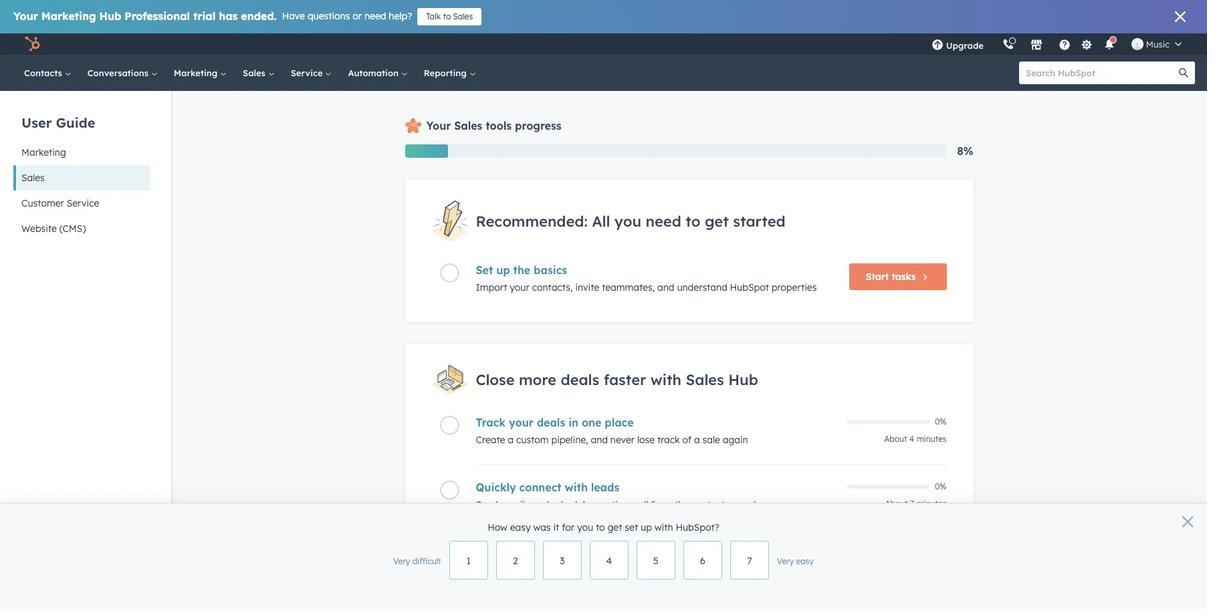 Task type: locate. For each thing, give the bounding box(es) containing it.
track
[[658, 434, 680, 446]]

to
[[443, 11, 451, 21], [686, 212, 701, 231], [596, 522, 605, 534]]

marketing link
[[166, 55, 235, 91]]

1 vertical spatial up
[[641, 522, 652, 534]]

to inside a feedback form has popped up. dialog
[[596, 522, 605, 534]]

menu item
[[993, 33, 996, 55]]

your up the custom
[[509, 416, 534, 430]]

1 vertical spatial 0%
[[935, 482, 947, 492]]

1 vertical spatial you
[[577, 522, 594, 534]]

close for close more deals faster with sales hub
[[476, 371, 515, 390]]

0 horizontal spatial service
[[67, 197, 99, 209]]

it
[[554, 522, 560, 534]]

sales right marketing link
[[243, 68, 268, 78]]

with down from
[[655, 522, 673, 534]]

sales right the talk
[[453, 11, 473, 21]]

with up schedule
[[565, 481, 588, 494]]

calling icon image
[[1003, 39, 1015, 51]]

notifications button
[[1099, 33, 1121, 55]]

and down one
[[591, 434, 608, 446]]

minutes down about 4 minutes
[[917, 499, 947, 509]]

the left basics at the left
[[514, 264, 531, 277]]

with right 5
[[659, 564, 678, 576]]

marketing inside marketing button
[[21, 147, 66, 159]]

2 button
[[496, 541, 535, 580]]

professional
[[125, 9, 190, 23]]

1 vertical spatial easy
[[796, 557, 814, 567]]

0 horizontal spatial easy
[[510, 522, 531, 534]]

start
[[866, 271, 889, 283]]

2 vertical spatial your
[[610, 564, 630, 576]]

help button
[[1054, 33, 1076, 55]]

help?
[[389, 10, 412, 22]]

0 horizontal spatial 4
[[607, 555, 612, 567]]

properties
[[772, 282, 817, 294]]

1 close from the top
[[476, 371, 515, 390]]

set up the basics button
[[476, 264, 839, 277]]

about
[[885, 434, 908, 444], [886, 499, 908, 509]]

very right "7" button
[[777, 557, 794, 567]]

to right the talk
[[443, 11, 451, 21]]

a
[[508, 434, 514, 446], [695, 434, 700, 446], [680, 564, 686, 576]]

1 vertical spatial 7
[[747, 555, 752, 567]]

analyze
[[564, 546, 605, 559]]

user guide views element
[[13, 91, 150, 242]]

2 close from the top
[[476, 546, 505, 559]]

marketing down user
[[21, 147, 66, 159]]

hub up 'again' at the right of the page
[[729, 371, 759, 390]]

your up your sales tools progress progress bar
[[427, 119, 451, 132]]

start tasks
[[866, 271, 916, 283]]

1 vertical spatial the
[[675, 499, 689, 511]]

invite
[[576, 282, 600, 294]]

close image
[[1176, 11, 1186, 22]]

1 horizontal spatial easy
[[796, 557, 814, 567]]

search image
[[1180, 68, 1189, 78]]

your right hit
[[610, 564, 630, 576]]

easy left was
[[510, 522, 531, 534]]

sales inside sales button
[[21, 172, 45, 184]]

2 very from the left
[[777, 557, 794, 567]]

service right sales link
[[291, 68, 325, 78]]

record
[[728, 499, 756, 511]]

connect
[[520, 481, 562, 494]]

up inside a feedback form has popped up. dialog
[[641, 522, 652, 534]]

0 horizontal spatial to
[[443, 11, 451, 21]]

contacts,
[[532, 282, 573, 294]]

get left started
[[705, 212, 729, 231]]

deals inside 'track your deals in one place create a custom pipeline, and never lose track of a sale again'
[[537, 416, 566, 430]]

and
[[658, 282, 675, 294], [591, 434, 608, 446], [532, 499, 549, 511], [540, 546, 560, 559], [577, 564, 594, 576]]

1 horizontal spatial performance
[[609, 546, 678, 559]]

hub
[[99, 9, 121, 23], [729, 371, 759, 390]]

up right set
[[497, 264, 510, 277]]

sales up sale
[[686, 371, 724, 390]]

the right from
[[675, 499, 689, 511]]

1 horizontal spatial to
[[596, 522, 605, 534]]

7 down about 4 minutes
[[911, 499, 915, 509]]

you right for
[[577, 522, 594, 534]]

and down set up the basics button
[[658, 282, 675, 294]]

website
[[21, 223, 57, 235]]

up inside set up the basics import your contacts, invite teammates, and understand hubspot properties
[[497, 264, 510, 277]]

0 vertical spatial the
[[514, 264, 531, 277]]

up
[[497, 264, 510, 277], [641, 522, 652, 534]]

0 horizontal spatial up
[[497, 264, 510, 277]]

0 horizontal spatial your
[[13, 9, 38, 23]]

reporting
[[424, 68, 469, 78]]

your for your sales tools progress
[[427, 119, 451, 132]]

a right of
[[695, 434, 700, 446]]

about for quickly connect with leads
[[886, 499, 908, 509]]

0 vertical spatial to
[[443, 11, 451, 21]]

6 button
[[684, 541, 722, 580]]

performance
[[609, 546, 678, 559], [517, 564, 574, 576]]

and inside 'track your deals in one place create a custom pipeline, and never lose track of a sale again'
[[591, 434, 608, 446]]

send
[[476, 499, 498, 511]]

7 button
[[731, 541, 769, 580]]

and inside quickly connect with leads send emails and schedule meetings, all from the contact record
[[532, 499, 549, 511]]

4
[[910, 434, 915, 444], [607, 555, 612, 567]]

service up website (cms) button
[[67, 197, 99, 209]]

1 vertical spatial your
[[427, 119, 451, 132]]

3
[[560, 555, 565, 567]]

close inside close deals and analyze performance forecast performance and hit your goals with a reports dashboard
[[476, 546, 505, 559]]

0 horizontal spatial get
[[608, 522, 623, 534]]

marketing up hubspot link
[[41, 9, 96, 23]]

the
[[514, 264, 531, 277], [675, 499, 689, 511]]

and down connect
[[532, 499, 549, 511]]

1 horizontal spatial very
[[777, 557, 794, 567]]

0 horizontal spatial you
[[577, 522, 594, 534]]

1 vertical spatial minutes
[[917, 499, 947, 509]]

sales up customer
[[21, 172, 45, 184]]

1 vertical spatial 4
[[607, 555, 612, 567]]

0 vertical spatial your
[[13, 9, 38, 23]]

teammates,
[[602, 282, 655, 294]]

2 vertical spatial marketing
[[21, 147, 66, 159]]

tasks
[[892, 271, 916, 283]]

0 vertical spatial minutes
[[917, 434, 947, 444]]

1 vertical spatial service
[[67, 197, 99, 209]]

0 vertical spatial 0%
[[935, 417, 947, 427]]

contact
[[692, 499, 725, 511]]

performance up goals
[[609, 546, 678, 559]]

0% up "about 7 minutes"
[[935, 482, 947, 492]]

how
[[488, 522, 508, 534]]

with inside close deals and analyze performance forecast performance and hit your goals with a reports dashboard
[[659, 564, 678, 576]]

close up forecast
[[476, 546, 505, 559]]

0 horizontal spatial the
[[514, 264, 531, 277]]

0 vertical spatial 4
[[910, 434, 915, 444]]

1 vertical spatial need
[[646, 212, 682, 231]]

2 vertical spatial to
[[596, 522, 605, 534]]

contacts link
[[16, 55, 79, 91]]

a right create
[[508, 434, 514, 446]]

deals down was
[[508, 546, 536, 559]]

and left hit
[[577, 564, 594, 576]]

2 horizontal spatial to
[[686, 212, 701, 231]]

leads
[[591, 481, 620, 494]]

1 horizontal spatial your
[[427, 119, 451, 132]]

sales button
[[13, 165, 150, 191]]

0 horizontal spatial need
[[365, 10, 386, 22]]

0 vertical spatial service
[[291, 68, 325, 78]]

upgrade
[[947, 40, 984, 51]]

with
[[651, 371, 682, 390], [565, 481, 588, 494], [655, 522, 673, 534], [659, 564, 678, 576]]

from
[[651, 499, 672, 511]]

meetings,
[[593, 499, 636, 511]]

0 vertical spatial close
[[476, 371, 515, 390]]

1 vertical spatial marketing
[[174, 68, 220, 78]]

up right 'set'
[[641, 522, 652, 534]]

1 button
[[450, 541, 488, 580]]

0 vertical spatial marketing
[[41, 9, 96, 23]]

1 horizontal spatial up
[[641, 522, 652, 534]]

get left 'set'
[[608, 522, 623, 534]]

close left more
[[476, 371, 515, 390]]

website (cms)
[[21, 223, 86, 235]]

1 0% from the top
[[935, 417, 947, 427]]

1 vertical spatial close
[[476, 546, 505, 559]]

greg robinson image
[[1132, 38, 1144, 50]]

0 vertical spatial 7
[[911, 499, 915, 509]]

a left the reports
[[680, 564, 686, 576]]

1 horizontal spatial a
[[680, 564, 686, 576]]

performance down was
[[517, 564, 574, 576]]

deals right more
[[561, 371, 600, 390]]

difficult
[[413, 557, 441, 567]]

0 vertical spatial up
[[497, 264, 510, 277]]

has
[[219, 9, 238, 23]]

your sales tools progress progress bar
[[405, 145, 448, 158]]

1 very from the left
[[393, 557, 410, 567]]

1 very difficult 7 very easy element
[[393, 541, 814, 580]]

0 horizontal spatial very
[[393, 557, 410, 567]]

need
[[365, 10, 386, 22], [646, 212, 682, 231]]

1 vertical spatial hub
[[729, 371, 759, 390]]

3 button
[[543, 541, 582, 580]]

hub left professional
[[99, 9, 121, 23]]

1 minutes from the top
[[917, 434, 947, 444]]

get inside a feedback form has popped up. dialog
[[608, 522, 623, 534]]

notifications image
[[1104, 39, 1116, 52]]

minutes up "about 7 minutes"
[[917, 434, 947, 444]]

you
[[615, 212, 642, 231], [577, 522, 594, 534]]

in
[[569, 416, 579, 430]]

0 horizontal spatial 7
[[747, 555, 752, 567]]

settings image
[[1081, 39, 1094, 51]]

Search HubSpot search field
[[1020, 62, 1184, 84]]

the inside quickly connect with leads send emails and schedule meetings, all from the contact record
[[675, 499, 689, 511]]

2 vertical spatial deals
[[508, 546, 536, 559]]

marketplaces button
[[1023, 33, 1051, 55]]

7 left very easy
[[747, 555, 752, 567]]

0% for track your deals in one place
[[935, 417, 947, 427]]

2
[[513, 555, 518, 567]]

have
[[282, 10, 305, 22]]

deals
[[561, 371, 600, 390], [537, 416, 566, 430], [508, 546, 536, 559]]

2 0% from the top
[[935, 482, 947, 492]]

0 vertical spatial easy
[[510, 522, 531, 534]]

1 vertical spatial get
[[608, 522, 623, 534]]

schedule
[[552, 499, 591, 511]]

menu containing music
[[923, 33, 1192, 55]]

your inside set up the basics import your contacts, invite teammates, and understand hubspot properties
[[510, 282, 530, 294]]

0 vertical spatial you
[[615, 212, 642, 231]]

to down meetings,
[[596, 522, 605, 534]]

1 vertical spatial about
[[886, 499, 908, 509]]

1 horizontal spatial the
[[675, 499, 689, 511]]

very
[[393, 557, 410, 567], [777, 557, 794, 567]]

1 vertical spatial deals
[[537, 416, 566, 430]]

about 7 minutes
[[886, 499, 947, 509]]

0 vertical spatial need
[[365, 10, 386, 22]]

automation link
[[340, 55, 416, 91]]

close more deals faster with sales hub
[[476, 371, 759, 390]]

for
[[562, 522, 575, 534]]

0 horizontal spatial a
[[508, 434, 514, 446]]

your right "import"
[[510, 282, 530, 294]]

sale
[[703, 434, 721, 446]]

0 horizontal spatial hub
[[99, 9, 121, 23]]

deals left in
[[537, 416, 566, 430]]

hubspot link
[[16, 36, 50, 52]]

all
[[592, 212, 610, 231]]

to up set up the basics button
[[686, 212, 701, 231]]

faster
[[604, 371, 647, 390]]

1 vertical spatial your
[[509, 416, 534, 430]]

need up set up the basics button
[[646, 212, 682, 231]]

need right or
[[365, 10, 386, 22]]

2 minutes from the top
[[917, 499, 947, 509]]

minutes
[[917, 434, 947, 444], [917, 499, 947, 509]]

0 vertical spatial about
[[885, 434, 908, 444]]

5 button
[[637, 541, 676, 580]]

your up hubspot image
[[13, 9, 38, 23]]

never
[[611, 434, 635, 446]]

quickly connect with leads send emails and schedule meetings, all from the contact record
[[476, 481, 756, 511]]

0 vertical spatial your
[[510, 282, 530, 294]]

1 horizontal spatial 4
[[910, 434, 915, 444]]

reports
[[689, 564, 721, 576]]

your marketing hub professional trial has ended. have questions or need help?
[[13, 9, 412, 23]]

0 horizontal spatial performance
[[517, 564, 574, 576]]

1 vertical spatial to
[[686, 212, 701, 231]]

0% up about 4 minutes
[[935, 417, 947, 427]]

easy for how
[[510, 522, 531, 534]]

1 horizontal spatial 7
[[911, 499, 915, 509]]

started
[[733, 212, 786, 231]]

easy right "7" button
[[796, 557, 814, 567]]

1 horizontal spatial get
[[705, 212, 729, 231]]

0 vertical spatial deals
[[561, 371, 600, 390]]

you right all
[[615, 212, 642, 231]]

marketing down 'trial'
[[174, 68, 220, 78]]

marketing button
[[13, 140, 150, 165]]

menu
[[923, 33, 1192, 55]]

very left difficult
[[393, 557, 410, 567]]

2 horizontal spatial a
[[695, 434, 700, 446]]

close deals and analyze performance forecast performance and hit your goals with a reports dashboard
[[476, 546, 771, 576]]

to inside button
[[443, 11, 451, 21]]

emails
[[501, 499, 529, 511]]



Task type: describe. For each thing, give the bounding box(es) containing it.
questions
[[308, 10, 350, 22]]

start tasks button
[[849, 264, 947, 291]]

(cms)
[[59, 223, 86, 235]]

customer service button
[[13, 191, 150, 216]]

you inside a feedback form has popped up. dialog
[[577, 522, 594, 534]]

1 horizontal spatial need
[[646, 212, 682, 231]]

user
[[21, 114, 52, 131]]

progress
[[515, 119, 562, 132]]

dashboard
[[723, 564, 771, 576]]

0 vertical spatial get
[[705, 212, 729, 231]]

was
[[534, 522, 551, 534]]

your for your marketing hub professional trial has ended. have questions or need help?
[[13, 9, 38, 23]]

conversations link
[[79, 55, 166, 91]]

minutes for track your deals in one place
[[917, 434, 947, 444]]

contacts
[[24, 68, 65, 78]]

website (cms) button
[[13, 216, 150, 242]]

close for close deals and analyze performance forecast performance and hit your goals with a reports dashboard
[[476, 546, 505, 559]]

easy for very
[[796, 557, 814, 567]]

pipeline,
[[552, 434, 589, 446]]

1
[[467, 555, 471, 567]]

very easy
[[777, 557, 814, 567]]

sales inside talk to sales button
[[453, 11, 473, 21]]

track your deals in one place create a custom pipeline, and never lose track of a sale again
[[476, 416, 748, 446]]

sales left tools
[[454, 119, 483, 132]]

trial
[[193, 9, 216, 23]]

1 horizontal spatial service
[[291, 68, 325, 78]]

a inside close deals and analyze performance forecast performance and hit your goals with a reports dashboard
[[680, 564, 686, 576]]

deals for your
[[537, 416, 566, 430]]

a feedback form has popped up. dialog
[[0, 503, 1208, 610]]

user guide
[[21, 114, 95, 131]]

with inside quickly connect with leads send emails and schedule meetings, all from the contact record
[[565, 481, 588, 494]]

your inside 'track your deals in one place create a custom pipeline, and never lose track of a sale again'
[[509, 416, 534, 430]]

0% for quickly connect with leads
[[935, 482, 947, 492]]

with right faster at right
[[651, 371, 682, 390]]

set
[[625, 522, 638, 534]]

track
[[476, 416, 506, 430]]

calling icon button
[[998, 35, 1020, 53]]

your sales tools progress
[[427, 119, 562, 132]]

hubspot?
[[676, 522, 720, 534]]

need inside your marketing hub professional trial has ended. have questions or need help?
[[365, 10, 386, 22]]

1 vertical spatial performance
[[517, 564, 574, 576]]

user guide links element
[[21, 502, 150, 599]]

lose
[[638, 434, 655, 446]]

tools
[[486, 119, 512, 132]]

search button
[[1173, 62, 1196, 84]]

0 vertical spatial hub
[[99, 9, 121, 23]]

set
[[476, 264, 493, 277]]

4 inside "button"
[[607, 555, 612, 567]]

recommended: all you need to get started
[[476, 212, 786, 231]]

1 horizontal spatial hub
[[729, 371, 759, 390]]

service inside 'button'
[[67, 197, 99, 209]]

automation
[[348, 68, 401, 78]]

5
[[654, 555, 659, 567]]

very difficult
[[393, 557, 441, 567]]

service link
[[283, 55, 340, 91]]

forecast
[[476, 564, 514, 576]]

1 horizontal spatial you
[[615, 212, 642, 231]]

place
[[605, 416, 634, 430]]

basics
[[534, 264, 568, 277]]

guide
[[56, 114, 95, 131]]

customer service
[[21, 197, 99, 209]]

quickly
[[476, 481, 516, 494]]

and inside set up the basics import your contacts, invite teammates, and understand hubspot properties
[[658, 282, 675, 294]]

hubspot image
[[24, 36, 40, 52]]

music button
[[1124, 33, 1190, 55]]

ended.
[[241, 9, 277, 23]]

goals
[[633, 564, 657, 576]]

the inside set up the basics import your contacts, invite teammates, and understand hubspot properties
[[514, 264, 531, 277]]

sales link
[[235, 55, 283, 91]]

customer
[[21, 197, 64, 209]]

set up the basics import your contacts, invite teammates, and understand hubspot properties
[[476, 264, 817, 294]]

marketplaces image
[[1031, 39, 1043, 52]]

about for track your deals in one place
[[885, 434, 908, 444]]

talk to sales
[[426, 11, 473, 21]]

6
[[700, 555, 706, 567]]

sales inside sales link
[[243, 68, 268, 78]]

settings link
[[1079, 37, 1096, 51]]

very for very easy
[[777, 557, 794, 567]]

close deals and analyze performance button
[[476, 546, 839, 559]]

7 inside button
[[747, 555, 752, 567]]

very for very difficult
[[393, 557, 410, 567]]

upgrade image
[[932, 39, 944, 52]]

recommended:
[[476, 212, 588, 231]]

minutes for quickly connect with leads
[[917, 499, 947, 509]]

marketing inside marketing link
[[174, 68, 220, 78]]

or
[[353, 10, 362, 22]]

music
[[1147, 39, 1170, 50]]

deals for more
[[561, 371, 600, 390]]

0 vertical spatial performance
[[609, 546, 678, 559]]

with inside a feedback form has popped up. dialog
[[655, 522, 673, 534]]

reporting link
[[416, 55, 484, 91]]

import
[[476, 282, 507, 294]]

about 4 minutes
[[885, 434, 947, 444]]

custom
[[516, 434, 549, 446]]

more
[[519, 371, 557, 390]]

hubspot
[[730, 282, 769, 294]]

your inside close deals and analyze performance forecast performance and hit your goals with a reports dashboard
[[610, 564, 630, 576]]

again
[[723, 434, 748, 446]]

and down it at the bottom left of page
[[540, 546, 560, 559]]

track your deals in one place button
[[476, 416, 839, 430]]

create
[[476, 434, 505, 446]]

conversations
[[87, 68, 151, 78]]

talk
[[426, 11, 441, 21]]

help image
[[1059, 39, 1071, 52]]

4 button
[[590, 541, 629, 580]]

deals inside close deals and analyze performance forecast performance and hit your goals with a reports dashboard
[[508, 546, 536, 559]]

all
[[639, 499, 649, 511]]

how easy was it for you to get set up with hubspot?
[[488, 522, 720, 534]]



Task type: vqa. For each thing, say whether or not it's contained in the screenshot.
the Close
yes



